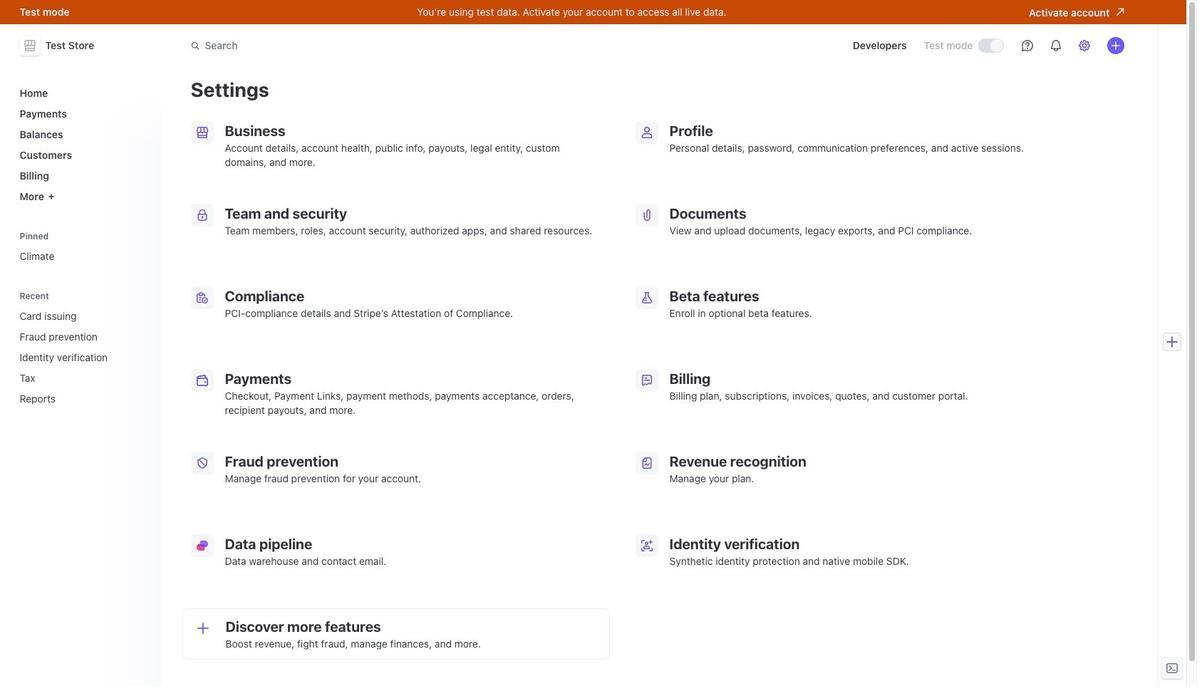 Task type: describe. For each thing, give the bounding box(es) containing it.
core navigation links element
[[14, 81, 154, 208]]

Test mode checkbox
[[979, 39, 1003, 52]]

notifications image
[[1050, 40, 1062, 51]]

pinned element
[[14, 226, 154, 268]]



Task type: vqa. For each thing, say whether or not it's contained in the screenshot.
"Help" image
yes



Task type: locate. For each thing, give the bounding box(es) containing it.
settings image
[[1079, 40, 1090, 51]]

None search field
[[182, 32, 584, 59]]

help image
[[1022, 40, 1033, 51]]

2 recent element from the top
[[14, 304, 154, 411]]

1 recent element from the top
[[14, 286, 154, 411]]

edit pins image
[[139, 232, 148, 241]]

clear history image
[[139, 292, 148, 300]]

Search text field
[[182, 32, 584, 59]]

recent element
[[14, 286, 154, 411], [14, 304, 154, 411]]



